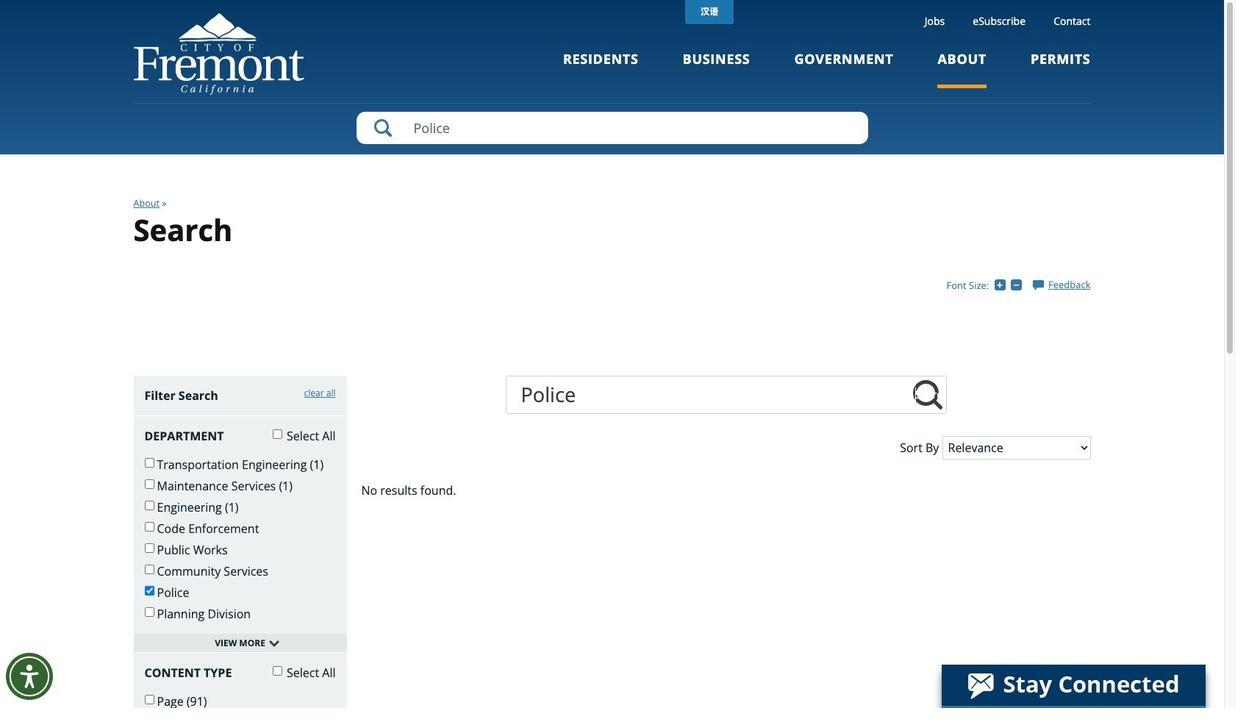Task type: vqa. For each thing, say whether or not it's contained in the screenshot.
Search... text box
yes



Task type: locate. For each thing, give the bounding box(es) containing it.
stay connected image
[[942, 665, 1204, 706]]

Search text field
[[356, 112, 868, 144]]

None checkbox
[[273, 429, 282, 439], [144, 458, 154, 468], [144, 586, 154, 595], [273, 666, 282, 676], [144, 695, 154, 704], [273, 429, 282, 439], [144, 458, 154, 468], [144, 586, 154, 595], [273, 666, 282, 676], [144, 695, 154, 704]]

Search... text field
[[506, 376, 909, 413]]

None checkbox
[[144, 479, 154, 489], [144, 501, 154, 510], [144, 522, 154, 532], [144, 543, 154, 553], [144, 565, 154, 574], [144, 607, 154, 617], [144, 479, 154, 489], [144, 501, 154, 510], [144, 522, 154, 532], [144, 543, 154, 553], [144, 565, 154, 574], [144, 607, 154, 617]]

None text field
[[909, 376, 946, 413]]



